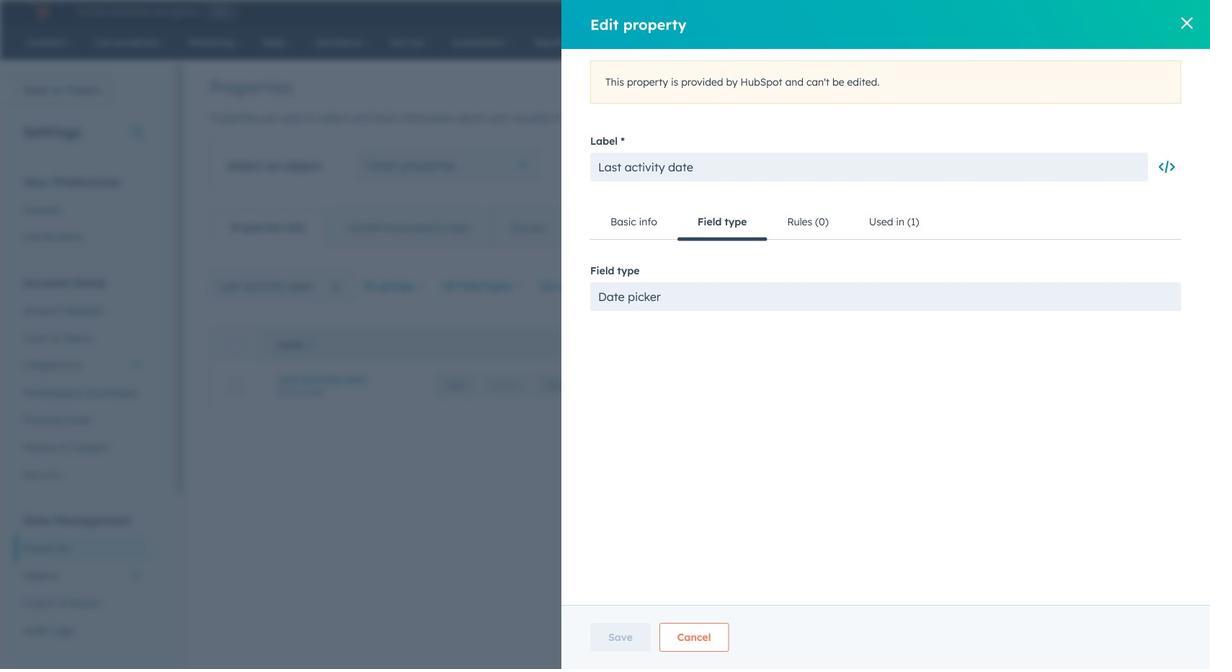 Task type: describe. For each thing, give the bounding box(es) containing it.
ascending sort. press to sort descending. element
[[308, 340, 314, 352]]

Search HubSpot search field
[[986, 30, 1149, 55]]

ascending sort. press to sort descending. image
[[308, 340, 314, 350]]

data management element
[[14, 513, 151, 645]]

Search search field
[[210, 272, 354, 301]]



Task type: vqa. For each thing, say whether or not it's contained in the screenshot.
first tickets from right
no



Task type: locate. For each thing, give the bounding box(es) containing it.
tab list
[[210, 210, 717, 246]]

your preferences element
[[14, 174, 151, 251]]

menu
[[863, 0, 1183, 23]]

account setup element
[[14, 275, 151, 489]]

terry turtle image
[[1077, 5, 1090, 18]]

clear input image
[[330, 283, 342, 294]]

marketplaces image
[[968, 6, 981, 19]]

tab panel
[[210, 245, 1177, 436]]



